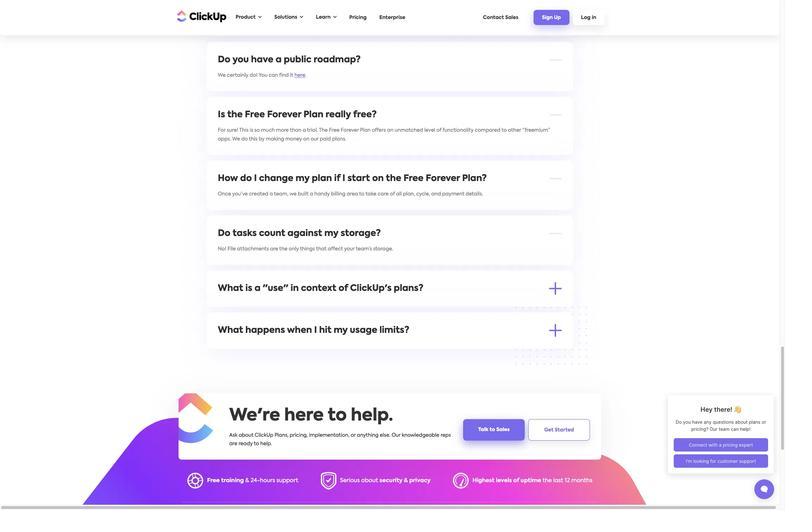 Task type: describe. For each thing, give the bounding box(es) containing it.
"uses"
[[218, 302, 234, 306]]

do for do you have a public roadmap?
[[218, 56, 231, 64]]

your right affect
[[344, 247, 355, 251]]

help. inside ask about clickup plans, pricing, implementation, or anything else. our knowledgeable reps are ready to help.
[[260, 442, 272, 447]]

you down value on the right
[[438, 310, 447, 315]]

sure!
[[227, 128, 239, 133]]

intended
[[244, 302, 266, 306]]

tasks
[[233, 229, 257, 238]]

on inside "for sure! this is so much more than a trial. the free forever plan offers an unmatched level of functionality compared to other "freemium" apps. we do this by making money on our paid plans."
[[304, 137, 310, 142]]

once you've created a team, we built a handy billing area to take care of all plan, cycle, and payment details.
[[218, 192, 484, 196]]

levels
[[496, 478, 512, 484]]

roadmap?
[[314, 56, 361, 64]]

0 vertical spatial forever
[[267, 111, 302, 119]]

you'll still be able to use clickup, and we'll let you know as soon as a limit is reached. we're happy to provide a grace period to find the plan that works for you!
[[218, 343, 553, 357]]

what happens when i hit my usage limits?
[[218, 326, 410, 335]]

what for what happens when i hit my usage limits?
[[218, 326, 244, 335]]

our
[[392, 433, 401, 438]]

immediately.
[[218, 18, 250, 23]]

plan inside you'll still be able to use clickup, and we'll let you know as soon as a limit is reached. we're happy to provide a grace period to find the plan that works for you!
[[543, 343, 553, 348]]

1 & from the left
[[245, 478, 249, 484]]

reps
[[441, 433, 451, 438]]

your inside "uses" are intended as a demonstration of paid plan features, allowing you to explore their value for your workflows. uses are cumulative throughout a workspace and they do not reset or count down. when you reach a use limit, you won't lose any data, but you won't be able to edit or create new items with that feature. you can find a breakdown which features have usage limits
[[461, 302, 472, 306]]

free inside "for sure! this is so much more than a trial. the free forever plan offers an unmatched level of functionality compared to other "freemium" apps. we do this by making money on our paid plans."
[[329, 128, 340, 133]]

the inside you're free to cancel at anytime! when you do, your current plan will last until the end of your billing cycle, unless you choose to downgrade immediately.
[[406, 9, 414, 14]]

or inside ask about clickup plans, pricing, implementation, or anything else. our knowledgeable reps are ready to help.
[[351, 433, 356, 438]]

reached.
[[399, 343, 420, 348]]

count inside "uses" are intended as a demonstration of paid plan features, allowing you to explore their value for your workflows. uses are cumulative throughout a workspace and they do not reset or count down. when you reach a use limit, you won't lose any data, but you won't be able to edit or create new items with that feature. you can find a breakdown which features have usage limits
[[339, 310, 354, 315]]

.
[[306, 73, 307, 78]]

happy
[[436, 343, 452, 348]]

the
[[319, 128, 328, 133]]

money
[[286, 137, 302, 142]]

knowledgeable
[[402, 433, 440, 438]]

period
[[499, 343, 515, 348]]

more
[[276, 128, 289, 133]]

you!
[[253, 352, 263, 357]]

are right uses in the bottom of the page
[[512, 302, 520, 306]]

that inside you'll still be able to use clickup, and we'll let you know as soon as a limit is reached. we're happy to provide a grace period to find the plan that works for you!
[[218, 352, 229, 357]]

data,
[[484, 310, 497, 315]]

be inside "uses" are intended as a demonstration of paid plan features, allowing you to explore their value for your workflows. uses are cumulative throughout a workspace and they do not reset or count down. when you reach a use limit, you won't lose any data, but you won't be able to edit or create new items with that feature. you can find a breakdown which features have usage limits
[[533, 310, 539, 315]]

talk to sales
[[479, 428, 510, 432]]

compared
[[475, 128, 501, 133]]

do!
[[250, 73, 258, 78]]

of right levels
[[514, 478, 520, 484]]

payment
[[443, 192, 465, 196]]

icon of a shield image
[[321, 472, 337, 490]]

find inside you'll still be able to use clickup, and we'll let you know as soon as a limit is reached. we're happy to provide a grace period to find the plan that works for you!
[[523, 343, 532, 348]]

a left grace
[[479, 343, 482, 348]]

a left limit at the bottom of the page
[[378, 343, 381, 348]]

plans?
[[394, 284, 424, 293]]

happens
[[246, 326, 285, 335]]

and inside "uses" are intended as a demonstration of paid plan features, allowing you to explore their value for your workflows. uses are cumulative throughout a workspace and they do not reset or count down. when you reach a use limit, you won't lose any data, but you won't be able to edit or create new items with that feature. you can find a breakdown which features have usage limits
[[280, 310, 290, 315]]

change
[[259, 174, 294, 183]]

use inside you'll still be able to use clickup, and we'll let you know as soon as a limit is reached. we're happy to provide a grace period to find the plan that works for you!
[[267, 343, 275, 348]]

forever for than
[[341, 128, 359, 133]]

and inside you'll still be able to use clickup, and we'll let you know as soon as a limit is reached. we're happy to provide a grace period to find the plan that works for you!
[[297, 343, 307, 348]]

you'll
[[218, 343, 231, 348]]

of inside "for sure! this is so much more than a trial. the free forever plan offers an unmatched level of functionality compared to other "freemium" apps. we do this by making money on our paid plans."
[[437, 128, 442, 133]]

but
[[498, 310, 507, 315]]

paid inside "for sure! this is so much more than a trial. the free forever plan offers an unmatched level of functionality compared to other "freemium" apps. we do this by making money on our paid plans."
[[320, 137, 331, 142]]

you inside you'll still be able to use clickup, and we'll let you know as soon as a limit is reached. we're happy to provide a grace period to find the plan that works for you!
[[327, 343, 336, 348]]

soon
[[358, 343, 370, 348]]

a up the features
[[411, 310, 415, 315]]

the right the uptime
[[543, 478, 552, 484]]

use inside "uses" are intended as a demonstration of paid plan features, allowing you to explore their value for your workflows. uses are cumulative throughout a workspace and they do not reset or count down. when you reach a use limit, you won't lose any data, but you won't be able to edit or create new items with that feature. you can find a breakdown which features have usage limits
[[416, 310, 424, 315]]

1 vertical spatial is
[[246, 284, 253, 293]]

serious about security & privacy
[[340, 478, 431, 484]]

about for ask
[[239, 433, 254, 438]]

care
[[378, 192, 389, 196]]

product
[[236, 15, 256, 20]]

serious
[[340, 478, 360, 484]]

they
[[291, 310, 302, 315]]

months
[[572, 478, 593, 484]]

let
[[320, 343, 326, 348]]

do for do tasks count against my storage?
[[218, 229, 231, 238]]

plan inside "uses" are intended as a demonstration of paid plan features, allowing you to explore their value for your workflows. uses are cumulative throughout a workspace and they do not reset or count down. when you reach a use limit, you won't lose any data, but you won't be able to edit or create new items with that feature. you can find a breakdown which features have usage limits
[[335, 302, 345, 306]]

we're here to help.
[[229, 408, 393, 425]]

you're free to cancel at anytime! when you do, your current plan will last until the end of your billing cycle, unless you choose to downgrade immediately.
[[218, 9, 554, 23]]

to inside ask about clickup plans, pricing, implementation, or anything else. our knowledgeable reps are ready to help.
[[254, 442, 259, 447]]

feature.
[[302, 319, 321, 324]]

0 horizontal spatial count
[[259, 229, 286, 238]]

1 horizontal spatial last
[[554, 478, 564, 484]]

a up workspace
[[274, 302, 277, 306]]

plans,
[[275, 433, 289, 438]]

a left public
[[276, 56, 282, 64]]

clickup logo image
[[168, 389, 214, 443]]

free?
[[354, 111, 377, 119]]

1 won't from the left
[[448, 310, 462, 315]]

a right built
[[310, 192, 314, 196]]

it
[[290, 73, 294, 78]]

current
[[344, 9, 362, 14]]

able inside you'll still be able to use clickup, and we'll let you know as soon as a limit is reached. we're happy to provide a grace period to find the plan that works for you!
[[249, 343, 259, 348]]

1 horizontal spatial i
[[315, 326, 317, 335]]

for
[[218, 128, 226, 133]]

storage.
[[374, 247, 394, 251]]

talk to sales button
[[463, 419, 525, 441]]

1 vertical spatial do
[[240, 174, 252, 183]]

the inside you'll still be able to use clickup, and we'll let you know as soon as a limit is reached. we're happy to provide a grace period to find the plan that works for you!
[[533, 343, 541, 348]]

1 horizontal spatial in
[[592, 15, 597, 20]]

0 horizontal spatial i
[[254, 174, 257, 183]]

sales inside button
[[506, 15, 519, 20]]

do tasks count against my storage?
[[218, 229, 381, 238]]

security & privacy link
[[380, 478, 431, 484]]

their
[[426, 302, 438, 306]]

get started
[[545, 428, 574, 433]]

is inside you'll still be able to use clickup, and we'll let you know as soon as a limit is reached. we're happy to provide a grace period to find the plan that works for you!
[[394, 343, 397, 348]]

log in
[[581, 15, 597, 20]]

1 vertical spatial on
[[373, 174, 384, 183]]

1 vertical spatial usage
[[350, 326, 378, 335]]

ask about clickup plans, pricing, implementation, or anything else. our knowledgeable reps are ready to help.
[[229, 433, 451, 447]]

are up throughout
[[235, 302, 243, 306]]

when inside you're free to cancel at anytime! when you do, your current plan will last until the end of your billing cycle, unless you choose to downgrade immediately.
[[299, 9, 313, 14]]

a inside "for sure! this is so much more than a trial. the free forever plan offers an unmatched level of functionality compared to other "freemium" apps. we do this by making money on our paid plans."
[[303, 128, 306, 133]]

of inside you're free to cancel at anytime! when you do, your current plan will last until the end of your billing cycle, unless you choose to downgrade immediately.
[[426, 9, 431, 14]]

handy
[[315, 192, 330, 196]]

lose
[[463, 310, 473, 315]]

of left the "all"
[[390, 192, 395, 196]]

making
[[266, 137, 285, 142]]

free right icon of life preserver ring
[[207, 478, 220, 484]]

2 & from the left
[[404, 478, 408, 484]]

how
[[218, 174, 238, 183]]

to inside "button"
[[490, 428, 495, 432]]

your right end
[[432, 9, 443, 14]]

a down down.
[[353, 319, 357, 324]]

do inside "for sure! this is so much more than a trial. the free forever plan offers an unmatched level of functionality compared to other "freemium" apps. we do this by making money on our paid plans."
[[242, 137, 248, 142]]

reset
[[320, 310, 332, 315]]

will
[[375, 9, 383, 14]]

1 horizontal spatial or
[[333, 310, 338, 315]]

file
[[228, 247, 236, 251]]

reach
[[396, 310, 410, 315]]

2 vertical spatial my
[[334, 326, 348, 335]]

with
[[278, 319, 289, 324]]

workflows.
[[473, 302, 498, 306]]

my for storage?
[[325, 229, 339, 238]]

free training link
[[207, 478, 244, 484]]

1 vertical spatial cycle,
[[417, 192, 431, 196]]

icon of an odometer image
[[453, 473, 469, 489]]

throughout
[[218, 310, 246, 315]]

a up intended
[[255, 284, 261, 293]]

0 horizontal spatial have
[[251, 56, 274, 64]]

1 vertical spatial or
[[229, 319, 234, 324]]

breakdown
[[358, 319, 385, 324]]

works
[[230, 352, 244, 357]]

0 vertical spatial here
[[295, 73, 306, 78]]

no! file attachments are the only things that affect your team's storage.
[[218, 247, 394, 251]]

highest
[[473, 478, 495, 484]]

do inside "uses" are intended as a demonstration of paid plan features, allowing you to explore their value for your workflows. uses are cumulative throughout a workspace and they do not reset or count down. when you reach a use limit, you won't lose any data, but you won't be able to edit or create new items with that feature. you can find a breakdown which features have usage limits
[[303, 310, 309, 315]]

0 horizontal spatial plan
[[304, 111, 324, 119]]

contact
[[483, 15, 504, 20]]

we inside "for sure! this is so much more than a trial. the free forever plan offers an unmatched level of functionality compared to other "freemium" apps. we do this by making money on our paid plans."
[[233, 137, 240, 142]]

provide
[[459, 343, 478, 348]]

sales inside "button"
[[497, 428, 510, 432]]

limits?
[[380, 326, 410, 335]]

still
[[232, 343, 240, 348]]

24-hours support link
[[251, 478, 298, 484]]

by
[[259, 137, 265, 142]]

free training & 24-hours support
[[207, 478, 298, 484]]

0 horizontal spatial in
[[291, 284, 299, 293]]

0 vertical spatial find
[[280, 73, 289, 78]]

1 horizontal spatial as
[[351, 343, 357, 348]]

are inside ask about clickup plans, pricing, implementation, or anything else. our knowledgeable reps are ready to help.
[[229, 442, 238, 447]]



Task type: vqa. For each thing, say whether or not it's contained in the screenshot.
plans?
yes



Task type: locate. For each thing, give the bounding box(es) containing it.
highest levels of uptime link
[[473, 478, 541, 484]]

can up what happens when i hit my usage limits?
[[332, 319, 341, 324]]

0 vertical spatial cycle,
[[459, 9, 473, 14]]

2 vertical spatial find
[[523, 343, 532, 348]]

security
[[380, 478, 403, 484]]

do up certainly
[[218, 56, 231, 64]]

2 vertical spatial or
[[351, 433, 356, 438]]

last up enterprise on the top
[[384, 9, 393, 14]]

0 vertical spatial and
[[432, 192, 441, 196]]

clickup image
[[175, 9, 227, 23]]

no!
[[218, 247, 227, 251]]

1 vertical spatial when
[[371, 310, 385, 315]]

1 vertical spatial do
[[218, 229, 231, 238]]

that inside "uses" are intended as a demonstration of paid plan features, allowing you to explore their value for your workflows. uses are cumulative throughout a workspace and they do not reset or count down. when you reach a use limit, you won't lose any data, but you won't be able to edit or create new items with that feature. you can find a breakdown which features have usage limits
[[290, 319, 301, 324]]

what for what is a "use" in context of clickup's plans?
[[218, 284, 244, 293]]

when
[[299, 9, 313, 14], [371, 310, 385, 315]]

about for serious
[[361, 478, 378, 484]]

for
[[453, 302, 460, 306], [245, 352, 252, 357]]

free up plans.
[[329, 128, 340, 133]]

you up learn
[[314, 9, 323, 14]]

privacy
[[409, 478, 431, 484]]

you up which
[[386, 310, 395, 315]]

forever up 'payment'
[[426, 174, 460, 183]]

0 vertical spatial last
[[384, 9, 393, 14]]

plan inside "for sure! this is so much more than a trial. the free forever plan offers an unmatched level of functionality compared to other "freemium" apps. we do this by making money on our paid plans."
[[360, 128, 371, 133]]

1 horizontal spatial usage
[[437, 319, 452, 324]]

functionality
[[443, 128, 474, 133]]

sales right talk
[[497, 428, 510, 432]]

is right limit at the bottom of the page
[[394, 343, 397, 348]]

0 vertical spatial help.
[[351, 408, 393, 425]]

plan inside you're free to cancel at anytime! when you do, your current plan will last until the end of your billing cycle, unless you choose to downgrade immediately.
[[363, 9, 374, 14]]

talk
[[479, 428, 489, 432]]

the left end
[[406, 9, 414, 14]]

are down "ask"
[[229, 442, 238, 447]]

cycle, right plan,
[[417, 192, 431, 196]]

you up certainly
[[233, 56, 249, 64]]

your right do,
[[333, 9, 343, 14]]

against
[[288, 229, 323, 238]]

ask
[[229, 433, 238, 438]]

plan up trial.
[[304, 111, 324, 119]]

1 horizontal spatial that
[[290, 319, 301, 324]]

0 vertical spatial is
[[250, 128, 254, 133]]

on left our
[[304, 137, 310, 142]]

1 vertical spatial forever
[[341, 128, 359, 133]]

1 do from the top
[[218, 56, 231, 64]]

what up "uses"
[[218, 284, 244, 293]]

grace
[[483, 343, 498, 348]]

icon of life preserver ring image
[[187, 473, 204, 489]]

is inside "for sure! this is so much more than a trial. the free forever plan offers an unmatched level of functionality compared to other "freemium" apps. we do this by making money on our paid plans."
[[250, 128, 254, 133]]

enterprise link
[[376, 11, 409, 23]]

&
[[245, 478, 249, 484], [404, 478, 408, 484]]

can left it
[[269, 73, 278, 78]]

billing inside you're free to cancel at anytime! when you do, your current plan will last until the end of your billing cycle, unless you choose to downgrade immediately.
[[444, 9, 458, 14]]

level
[[425, 128, 436, 133]]

1 vertical spatial we
[[233, 137, 240, 142]]

do left this
[[242, 137, 248, 142]]

0 vertical spatial you
[[259, 73, 268, 78]]

you up contact at right top
[[490, 9, 499, 14]]

able inside "uses" are intended as a demonstration of paid plan features, allowing you to explore their value for your workflows. uses are cumulative throughout a workspace and they do not reset or count down. when you reach a use limit, you won't lose any data, but you won't be able to edit or create new items with that feature. you can find a breakdown which features have usage limits
[[540, 310, 551, 315]]

1 horizontal spatial for
[[453, 302, 460, 306]]

0 horizontal spatial you
[[259, 73, 268, 78]]

my up built
[[296, 174, 310, 183]]

forever up more
[[267, 111, 302, 119]]

find down features, on the left bottom
[[343, 319, 352, 324]]

much
[[261, 128, 275, 133]]

1 vertical spatial have
[[424, 319, 436, 324]]

cycle, inside you're free to cancel at anytime! when you do, your current plan will last until the end of your billing cycle, unless you choose to downgrade immediately.
[[459, 9, 473, 14]]

0 vertical spatial be
[[533, 310, 539, 315]]

1 vertical spatial find
[[343, 319, 352, 324]]

count
[[259, 229, 286, 238], [339, 310, 354, 315]]

2 horizontal spatial that
[[316, 247, 327, 251]]

of up not
[[316, 302, 321, 306]]

paid up reset
[[322, 302, 333, 306]]

for right value on the right
[[453, 302, 460, 306]]

1 vertical spatial that
[[290, 319, 301, 324]]

won't
[[448, 310, 462, 315], [518, 310, 532, 315]]

0 vertical spatial usage
[[437, 319, 452, 324]]

plan?
[[463, 174, 487, 183]]

0 vertical spatial billing
[[444, 9, 458, 14]]

able up you!
[[249, 343, 259, 348]]

0 vertical spatial about
[[239, 433, 254, 438]]

for left you!
[[245, 352, 252, 357]]

can inside "uses" are intended as a demonstration of paid plan features, allowing you to explore their value for your workflows. uses are cumulative throughout a workspace and they do not reset or count down. when you reach a use limit, you won't lose any data, but you won't be able to edit or create new items with that feature. you can find a breakdown which features have usage limits
[[332, 319, 341, 324]]

an
[[388, 128, 394, 133]]

or left anything
[[351, 433, 356, 438]]

help. up anything
[[351, 408, 393, 425]]

of inside "uses" are intended as a demonstration of paid plan features, allowing you to explore their value for your workflows. uses are cumulative throughout a workspace and they do not reset or count down. when you reach a use limit, you won't lose any data, but you won't be able to edit or create new items with that feature. you can find a breakdown which features have usage limits
[[316, 302, 321, 306]]

that down they
[[290, 319, 301, 324]]

of up features, on the left bottom
[[339, 284, 348, 293]]

paid inside "uses" are intended as a demonstration of paid plan features, allowing you to explore their value for your workflows. uses are cumulative throughout a workspace and they do not reset or count down. when you reach a use limit, you won't lose any data, but you won't be able to edit or create new items with that feature. you can find a breakdown which features have usage limits
[[322, 302, 333, 306]]

2 vertical spatial do
[[303, 310, 309, 315]]

1 horizontal spatial and
[[297, 343, 307, 348]]

a up create
[[247, 310, 250, 315]]

able down cumulative
[[540, 310, 551, 315]]

have down limit,
[[424, 319, 436, 324]]

paid down the the
[[320, 137, 331, 142]]

cycle, left unless
[[459, 9, 473, 14]]

take
[[366, 192, 377, 196]]

a left team,
[[270, 192, 273, 196]]

find inside "uses" are intended as a demonstration of paid plan features, allowing you to explore their value for your workflows. uses are cumulative throughout a workspace and they do not reset or count down. when you reach a use limit, you won't lose any data, but you won't be able to edit or create new items with that feature. you can find a breakdown which features have usage limits
[[343, 319, 352, 324]]

1 vertical spatial you
[[322, 319, 331, 324]]

2 do from the top
[[218, 229, 231, 238]]

sign up
[[542, 15, 561, 20]]

you right do!
[[259, 73, 268, 78]]

when inside "uses" are intended as a demonstration of paid plan features, allowing you to explore their value for your workflows. uses are cumulative throughout a workspace and they do not reset or count down. when you reach a use limit, you won't lose any data, but you won't be able to edit or create new items with that feature. you can find a breakdown which features have usage limits
[[371, 310, 385, 315]]

be down cumulative
[[533, 310, 539, 315]]

solutions button
[[271, 10, 307, 25]]

start
[[348, 174, 370, 183]]

usage left "limits"
[[437, 319, 452, 324]]

free
[[234, 9, 244, 14]]

0 vertical spatial can
[[269, 73, 278, 78]]

is
[[218, 111, 225, 119]]

cumulative
[[521, 302, 548, 306]]

i up the created at the top left of page
[[254, 174, 257, 183]]

have up we certainly do! you can find it here .
[[251, 56, 274, 64]]

workspace
[[251, 310, 279, 315]]

pricing link
[[346, 11, 370, 23]]

do up 'no!'
[[218, 229, 231, 238]]

won't up "limits"
[[448, 310, 462, 315]]

what down edit
[[218, 326, 244, 335]]

2 horizontal spatial i
[[343, 174, 346, 183]]

1 vertical spatial count
[[339, 310, 354, 315]]

when
[[287, 326, 312, 335]]

you right but
[[508, 310, 517, 315]]

1 horizontal spatial be
[[533, 310, 539, 315]]

0 horizontal spatial forever
[[267, 111, 302, 119]]

trial.
[[307, 128, 318, 133]]

0 horizontal spatial cycle,
[[417, 192, 431, 196]]

count up attachments
[[259, 229, 286, 238]]

my up affect
[[325, 229, 339, 238]]

is
[[250, 128, 254, 133], [246, 284, 253, 293], [394, 343, 397, 348]]

1 vertical spatial billing
[[331, 192, 346, 196]]

which
[[387, 319, 401, 324]]

1 horizontal spatial find
[[343, 319, 352, 324]]

as inside "uses" are intended as a demonstration of paid plan features, allowing you to explore their value for your workflows. uses are cumulative throughout a workspace and they do not reset or count down. when you reach a use limit, you won't lose any data, but you won't be able to edit or create new items with that feature. you can find a breakdown which features have usage limits
[[267, 302, 273, 306]]

storage?
[[341, 229, 381, 238]]

1 what from the top
[[218, 284, 244, 293]]

2 horizontal spatial or
[[351, 433, 356, 438]]

0 horizontal spatial for
[[245, 352, 252, 357]]

0 vertical spatial my
[[296, 174, 310, 183]]

free
[[245, 111, 265, 119], [329, 128, 340, 133], [404, 174, 424, 183], [207, 478, 220, 484]]

1 vertical spatial here
[[284, 408, 324, 425]]

1 horizontal spatial about
[[361, 478, 378, 484]]

allowing
[[369, 302, 390, 306]]

and left 'payment'
[[432, 192, 441, 196]]

affect
[[328, 247, 343, 251]]

the left "only"
[[280, 247, 288, 251]]

find right period
[[523, 343, 532, 348]]

of right level
[[437, 128, 442, 133]]

are
[[270, 247, 279, 251], [235, 302, 243, 306], [512, 302, 520, 306], [229, 442, 238, 447]]

plan left offers
[[360, 128, 371, 133]]

2 horizontal spatial forever
[[426, 174, 460, 183]]

you
[[259, 73, 268, 78], [322, 319, 331, 324]]

area
[[347, 192, 358, 196]]

0 horizontal spatial we
[[218, 73, 226, 78]]

1 vertical spatial sales
[[497, 428, 510, 432]]

0 horizontal spatial when
[[299, 9, 313, 14]]

that down you'll
[[218, 352, 229, 357]]

on up the care
[[373, 174, 384, 183]]

we left certainly
[[218, 73, 226, 78]]

cancel
[[252, 9, 268, 14]]

1 horizontal spatial we
[[233, 137, 240, 142]]

0 vertical spatial count
[[259, 229, 286, 238]]

my
[[296, 174, 310, 183], [325, 229, 339, 238], [334, 326, 348, 335]]

0 horizontal spatial billing
[[331, 192, 346, 196]]

about inside ask about clickup plans, pricing, implementation, or anything else. our knowledgeable reps are ready to help.
[[239, 433, 254, 438]]

of right end
[[426, 9, 431, 14]]

1 vertical spatial my
[[325, 229, 339, 238]]

here right it
[[295, 73, 306, 78]]

sales
[[506, 15, 519, 20], [497, 428, 510, 432]]

ready
[[239, 442, 253, 447]]

1 horizontal spatial can
[[332, 319, 341, 324]]

1 vertical spatial and
[[280, 310, 290, 315]]

1 horizontal spatial &
[[404, 478, 408, 484]]

edit
[[218, 319, 228, 324]]

for inside you'll still be able to use clickup, and we'll let you know as soon as a limit is reached. we're happy to provide a grace period to find the plan that works for you!
[[245, 352, 252, 357]]

create
[[235, 319, 251, 324]]

items
[[264, 319, 277, 324]]

0 vertical spatial able
[[540, 310, 551, 315]]

free up plan,
[[404, 174, 424, 183]]

the up the "all"
[[386, 174, 402, 183]]

sign
[[542, 15, 553, 20]]

hit
[[320, 326, 332, 335]]

1 horizontal spatial won't
[[518, 310, 532, 315]]

0 horizontal spatial that
[[218, 352, 229, 357]]

is left so
[[250, 128, 254, 133]]

my right hit
[[334, 326, 348, 335]]

1 vertical spatial plan
[[360, 128, 371, 133]]

1 horizontal spatial you
[[322, 319, 331, 324]]

1 horizontal spatial help.
[[351, 408, 393, 425]]

0 horizontal spatial &
[[245, 478, 249, 484]]

support
[[277, 478, 298, 484]]

forever for i
[[426, 174, 460, 183]]

0 vertical spatial or
[[333, 310, 338, 315]]

and up with
[[280, 310, 290, 315]]

last
[[384, 9, 393, 14], [554, 478, 564, 484]]

be inside you'll still be able to use clickup, and we'll let you know as soon as a limit is reached. we're happy to provide a grace period to find the plan that works for you!
[[241, 343, 247, 348]]

you up reach
[[391, 302, 400, 306]]

do you have a public roadmap?
[[218, 56, 361, 64]]

about right serious
[[361, 478, 378, 484]]

unmatched
[[395, 128, 424, 133]]

here
[[295, 73, 306, 78], [284, 408, 324, 425]]

0 horizontal spatial on
[[304, 137, 310, 142]]

all
[[396, 192, 402, 196]]

0 vertical spatial use
[[416, 310, 424, 315]]

0 vertical spatial we
[[218, 73, 226, 78]]

2 horizontal spatial as
[[371, 343, 377, 348]]

are left "only"
[[270, 247, 279, 251]]

what is a "use" in context of clickup's plans?
[[218, 284, 424, 293]]

certainly
[[227, 73, 249, 78]]

as right soon
[[371, 343, 377, 348]]

get started button
[[529, 419, 590, 441]]

that right "things"
[[316, 247, 327, 251]]

2 horizontal spatial and
[[432, 192, 441, 196]]

once
[[218, 192, 231, 196]]

for inside "uses" are intended as a demonstration of paid plan features, allowing you to explore their value for your workflows. uses are cumulative throughout a workspace and they do not reset or count down. when you reach a use limit, you won't lose any data, but you won't be able to edit or create new items with that feature. you can find a breakdown which features have usage limits
[[453, 302, 460, 306]]

2 horizontal spatial find
[[523, 343, 532, 348]]

0 vertical spatial on
[[304, 137, 310, 142]]

things
[[300, 247, 315, 251]]

1 vertical spatial paid
[[322, 302, 333, 306]]

use down explore
[[416, 310, 424, 315]]

usage down breakdown
[[350, 326, 378, 335]]

uses
[[500, 302, 511, 306]]

free up so
[[245, 111, 265, 119]]

1 vertical spatial in
[[291, 284, 299, 293]]

here up pricing,
[[284, 408, 324, 425]]

do
[[218, 56, 231, 64], [218, 229, 231, 238]]

1 vertical spatial what
[[218, 326, 244, 335]]

log in link
[[573, 10, 605, 25]]

2 won't from the left
[[518, 310, 532, 315]]

get
[[545, 428, 554, 433]]

hours
[[260, 478, 275, 484]]

0 vertical spatial in
[[592, 15, 597, 20]]

1 horizontal spatial when
[[371, 310, 385, 315]]

& left 24- on the bottom of page
[[245, 478, 249, 484]]

we're
[[421, 343, 435, 348]]

1 vertical spatial about
[[361, 478, 378, 484]]

learn button
[[313, 10, 340, 25]]

0 horizontal spatial or
[[229, 319, 234, 324]]

1 vertical spatial can
[[332, 319, 341, 324]]

the right period
[[533, 343, 541, 348]]

my for plan
[[296, 174, 310, 183]]

0 vertical spatial paid
[[320, 137, 331, 142]]

how do i change my plan if i start on the free forever plan?
[[218, 174, 487, 183]]

you right let
[[327, 343, 336, 348]]

this
[[249, 137, 258, 142]]

than
[[290, 128, 302, 133]]

to
[[245, 9, 250, 14], [519, 9, 524, 14], [502, 128, 507, 133], [360, 192, 365, 196], [401, 302, 406, 306], [552, 310, 557, 315], [260, 343, 266, 348], [453, 343, 458, 348], [516, 343, 521, 348], [328, 408, 347, 425], [490, 428, 495, 432], [254, 442, 259, 447]]

of
[[426, 9, 431, 14], [437, 128, 442, 133], [390, 192, 395, 196], [339, 284, 348, 293], [316, 302, 321, 306], [514, 478, 520, 484]]

forever up plans.
[[341, 128, 359, 133]]

have inside "uses" are intended as a demonstration of paid plan features, allowing you to explore their value for your workflows. uses are cumulative throughout a workspace and they do not reset or count down. when you reach a use limit, you won't lose any data, but you won't be able to edit or create new items with that feature. you can find a breakdown which features have usage limits
[[424, 319, 436, 324]]

2 what from the top
[[218, 326, 244, 335]]

or
[[333, 310, 338, 315], [229, 319, 234, 324], [351, 433, 356, 438]]

& left privacy
[[404, 478, 408, 484]]

forever inside "for sure! this is so much more than a trial. the free forever plan offers an unmatched level of functionality compared to other "freemium" apps. we do this by making money on our paid plans."
[[341, 128, 359, 133]]

0 horizontal spatial able
[[249, 343, 259, 348]]

usage inside "uses" are intended as a demonstration of paid plan features, allowing you to explore their value for your workflows. uses are cumulative throughout a workspace and they do not reset or count down. when you reach a use limit, you won't lose any data, but you won't be able to edit or create new items with that feature. you can find a breakdown which features have usage limits
[[437, 319, 452, 324]]

to inside "for sure! this is so much more than a trial. the free forever plan offers an unmatched level of functionality compared to other "freemium" apps. we do this by making money on our paid plans."
[[502, 128, 507, 133]]

pricing,
[[290, 433, 308, 438]]

1 vertical spatial able
[[249, 343, 259, 348]]

product button
[[232, 10, 265, 25]]

0 horizontal spatial can
[[269, 73, 278, 78]]

is the free forever plan really free?
[[218, 111, 377, 119]]

be right still
[[241, 343, 247, 348]]

do,
[[324, 9, 331, 14]]

0 vertical spatial have
[[251, 56, 274, 64]]

the right is on the top of page
[[228, 111, 243, 119]]

0 horizontal spatial and
[[280, 310, 290, 315]]

1 horizontal spatial have
[[424, 319, 436, 324]]

0 vertical spatial do
[[242, 137, 248, 142]]

you down reset
[[322, 319, 331, 324]]

0 horizontal spatial be
[[241, 343, 247, 348]]

when down allowing
[[371, 310, 385, 315]]

last inside you're free to cancel at anytime! when you do, your current plan will last until the end of your billing cycle, unless you choose to downgrade immediately.
[[384, 9, 393, 14]]

we down sure!
[[233, 137, 240, 142]]

your up lose
[[461, 302, 472, 306]]

or right edit
[[229, 319, 234, 324]]

i right "if"
[[343, 174, 346, 183]]

1 horizontal spatial billing
[[444, 9, 458, 14]]

find left it
[[280, 73, 289, 78]]

0 horizontal spatial use
[[267, 343, 275, 348]]

you inside "uses" are intended as a demonstration of paid plan features, allowing you to explore their value for your workflows. uses are cumulative throughout a workspace and they do not reset or count down. when you reach a use limit, you won't lose any data, but you won't be able to edit or create new items with that feature. you can find a breakdown which features have usage limits
[[322, 319, 331, 324]]



